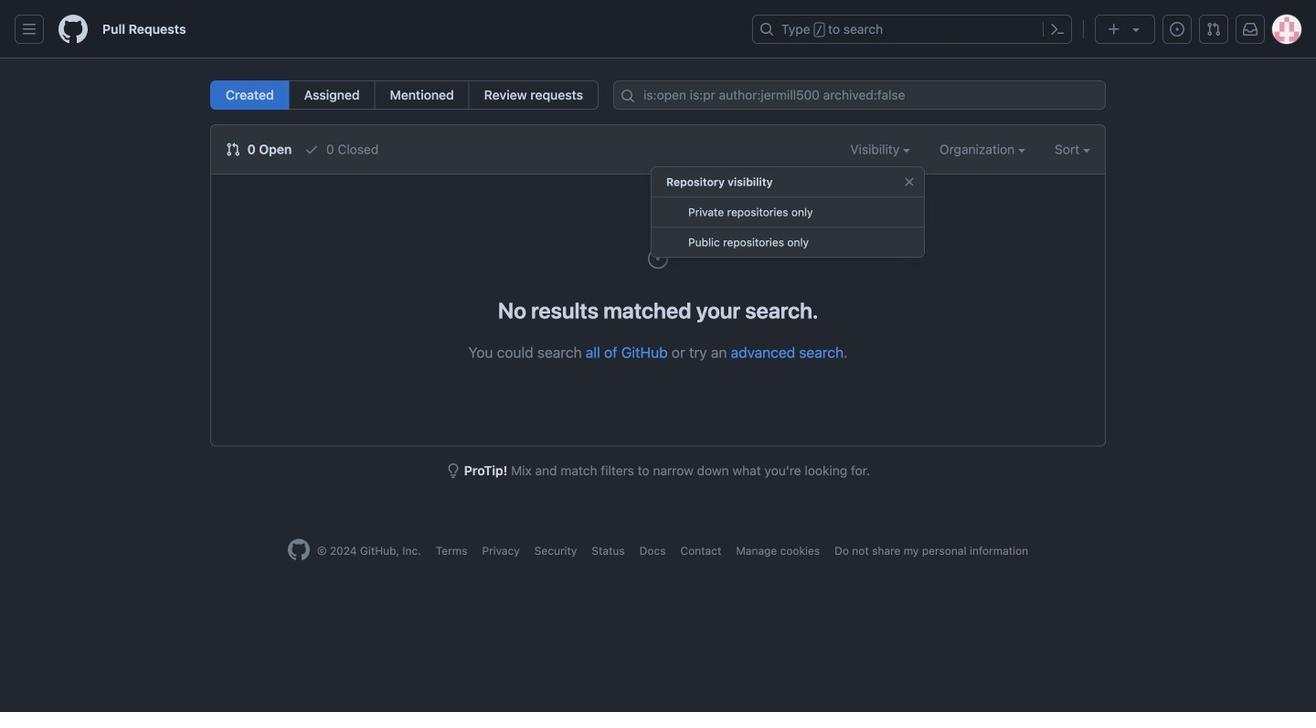 Task type: locate. For each thing, give the bounding box(es) containing it.
0 vertical spatial git pull request image
[[1207, 22, 1222, 37]]

git pull request image left notifications image
[[1207, 22, 1222, 37]]

1 vertical spatial git pull request image
[[226, 142, 241, 157]]

Search all issues text field
[[614, 80, 1107, 110]]

plus image
[[1108, 22, 1122, 37]]

git pull request image
[[1207, 22, 1222, 37], [226, 142, 241, 157]]

0 horizontal spatial git pull request image
[[226, 142, 241, 157]]

1 horizontal spatial git pull request image
[[1207, 22, 1222, 37]]

triangle down image
[[1129, 22, 1144, 37]]

git pull request image left check image
[[226, 142, 241, 157]]



Task type: describe. For each thing, give the bounding box(es) containing it.
notifications image
[[1244, 22, 1258, 37]]

homepage image
[[59, 15, 88, 44]]

issue opened image
[[648, 248, 669, 270]]

pull requests element
[[210, 80, 599, 110]]

light bulb image
[[446, 464, 461, 478]]

search image
[[621, 89, 636, 103]]

issue opened image
[[1171, 22, 1185, 37]]

close menu image
[[903, 175, 917, 189]]

command palette image
[[1051, 22, 1065, 37]]

check image
[[305, 142, 319, 157]]

homepage image
[[288, 539, 310, 561]]

Issues search field
[[614, 80, 1107, 110]]



Task type: vqa. For each thing, say whether or not it's contained in the screenshot.
2nd file image from the top of the Files tree
no



